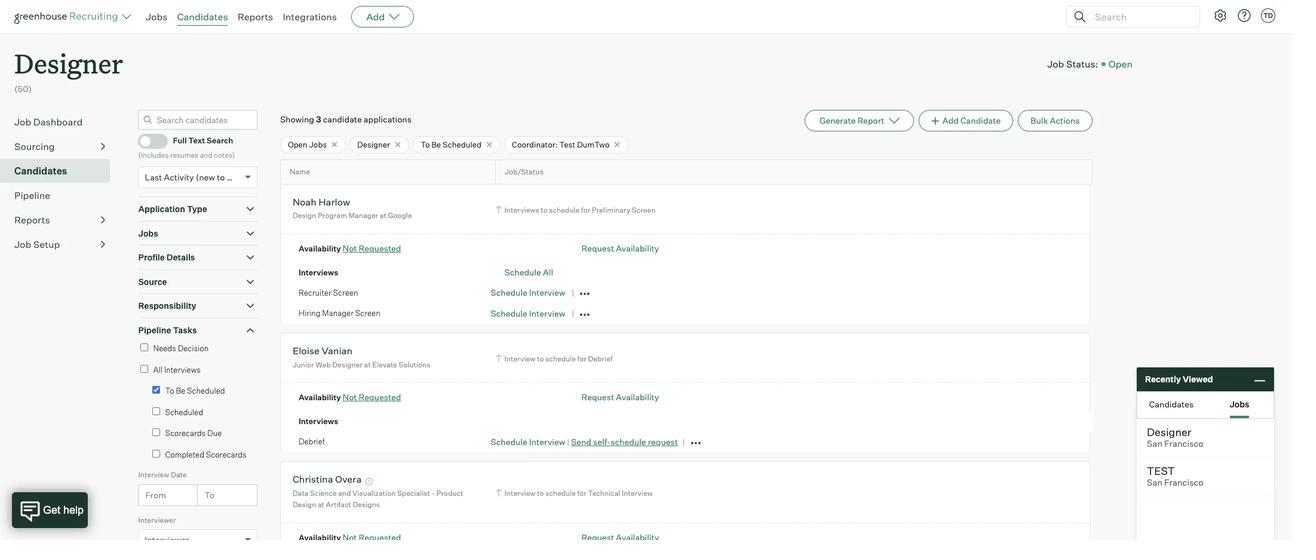 Task type: describe. For each thing, give the bounding box(es) containing it.
add candidate link
[[919, 110, 1013, 131]]

artifact
[[326, 500, 351, 509]]

send self-schedule request link
[[571, 437, 678, 447]]

test
[[560, 140, 575, 149]]

2 vertical spatial screen
[[355, 309, 380, 318]]

francisco for test
[[1164, 477, 1204, 488]]

christina
[[293, 473, 333, 485]]

designer for designer
[[357, 140, 390, 149]]

candidate
[[961, 115, 1001, 125]]

google
[[388, 211, 412, 220]]

text
[[188, 136, 205, 145]]

3
[[316, 114, 321, 124]]

job for job setup
[[14, 238, 31, 250]]

Completed Scorecards checkbox
[[153, 450, 160, 457]]

schedule all
[[505, 267, 553, 277]]

christina overa has been in technical interview for more than 14 days image
[[364, 478, 374, 485]]

needs
[[153, 344, 176, 353]]

test san francisco
[[1147, 464, 1204, 488]]

availability down program
[[299, 244, 341, 253]]

noah harlow design program manager at google
[[293, 196, 412, 220]]

2 vertical spatial scheduled
[[165, 407, 203, 417]]

at inside "data science and visualization specialist - product design at artifact designs"
[[318, 500, 324, 509]]

needs decision
[[153, 344, 209, 353]]

designer link
[[14, 33, 123, 83]]

schedule interview link for eloise vanian
[[491, 437, 565, 447]]

0 vertical spatial scheduled
[[443, 140, 482, 149]]

date
[[171, 470, 187, 479]]

recruiter screen
[[299, 288, 358, 297]]

jobs link
[[146, 11, 168, 23]]

availability not requested for eloise vanian
[[299, 392, 401, 402]]

due
[[207, 428, 222, 438]]

interview to schedule for debrief link
[[494, 353, 616, 365]]

and inside "data science and visualization specialist - product design at artifact designs"
[[338, 489, 351, 498]]

1 vertical spatial candidates link
[[14, 164, 105, 178]]

pipeline tasks
[[138, 325, 197, 335]]

0 vertical spatial to be scheduled
[[421, 140, 482, 149]]

generate report button
[[805, 110, 914, 131]]

0 horizontal spatial to
[[165, 386, 174, 396]]

interviews to schedule for preliminary screen link
[[494, 204, 659, 215]]

actions
[[1050, 115, 1080, 125]]

specialist
[[397, 489, 430, 498]]

schedule all link
[[505, 267, 553, 277]]

not requested button for harlow
[[343, 243, 401, 253]]

designs
[[353, 500, 380, 509]]

request availability for noah harlow
[[582, 243, 659, 253]]

setup
[[33, 238, 60, 250]]

responsibility
[[138, 301, 196, 311]]

to for data science and visualization specialist - product design at artifact designs
[[537, 489, 544, 498]]

generate
[[820, 115, 856, 125]]

interview to schedule for debrief
[[505, 354, 613, 363]]

0 horizontal spatial reports link
[[14, 213, 105, 227]]

interviewer element
[[138, 514, 258, 540]]

full
[[173, 136, 187, 145]]

full text search (includes resumes and notes)
[[138, 136, 235, 159]]

2 vertical spatial to
[[205, 490, 214, 500]]

All Interviews checkbox
[[141, 365, 148, 373]]

for for vanian
[[577, 354, 587, 363]]

job dashboard link
[[14, 115, 105, 129]]

for for harlow
[[581, 205, 590, 214]]

interviews down web
[[299, 417, 338, 426]]

activity
[[164, 172, 194, 182]]

old)
[[227, 172, 242, 182]]

job status:
[[1047, 58, 1099, 70]]

1 horizontal spatial debrief
[[588, 354, 613, 363]]

harlow
[[319, 196, 350, 208]]

Search text field
[[1092, 8, 1189, 25]]

candidate
[[323, 114, 362, 124]]

application
[[138, 204, 185, 214]]

schedule for debrief
[[546, 354, 576, 363]]

2 vertical spatial candidates
[[1149, 399, 1194, 409]]

tasks
[[173, 325, 197, 335]]

elevate
[[372, 360, 397, 369]]

job setup
[[14, 238, 60, 250]]

tab list containing candidates
[[1138, 392, 1274, 418]]

pipeline link
[[14, 188, 105, 202]]

recently
[[1145, 374, 1181, 384]]

name
[[290, 168, 310, 177]]

eloise
[[293, 345, 320, 357]]

viewed
[[1183, 374, 1213, 384]]

completed
[[165, 450, 204, 459]]

eloise vanian junior web designer at elevate solutions
[[293, 345, 430, 369]]

profile
[[138, 252, 165, 262]]

details
[[167, 252, 195, 262]]

last activity (new to old)
[[145, 172, 242, 182]]

(new
[[196, 172, 215, 182]]

recruiter
[[299, 288, 331, 297]]

visualization
[[352, 489, 396, 498]]

request availability button for harlow
[[582, 243, 659, 253]]

2 schedule interview link from the top
[[491, 308, 565, 318]]

1 vertical spatial screen
[[333, 288, 358, 297]]

1 vertical spatial scorecards
[[206, 450, 247, 459]]

1 vertical spatial manager
[[322, 309, 354, 318]]

completed scorecards
[[165, 450, 247, 459]]

availability down web
[[299, 393, 341, 402]]

integrations
[[283, 11, 337, 23]]

scorecards due
[[165, 428, 222, 438]]

interviews to schedule for preliminary screen
[[505, 205, 656, 214]]

interviews inside interviews to schedule for preliminary screen link
[[505, 205, 539, 214]]

availability down preliminary
[[616, 243, 659, 253]]

availability up send self-schedule request "link"
[[616, 392, 659, 402]]

td
[[1264, 11, 1273, 20]]

noah
[[293, 196, 316, 208]]

test
[[1147, 464, 1175, 477]]

dumtwo
[[577, 140, 610, 149]]

designer for designer san francisco
[[1147, 425, 1192, 439]]

interview to schedule for technical interview
[[505, 489, 653, 498]]

(includes
[[138, 150, 169, 159]]

send
[[571, 437, 591, 447]]

designer (50)
[[14, 45, 123, 94]]

1 vertical spatial candidates
[[14, 165, 67, 177]]

manager inside noah harlow design program manager at google
[[349, 211, 378, 220]]

christina overa link
[[293, 473, 362, 487]]

job for job status:
[[1047, 58, 1064, 70]]

Needs Decision checkbox
[[141, 344, 148, 351]]

bulk actions link
[[1018, 110, 1092, 131]]

schedule interview link for noah harlow
[[491, 288, 565, 298]]

last activity (new to old) option
[[145, 172, 242, 182]]

schedule interview for hiring manager screen
[[491, 308, 565, 318]]

product
[[436, 489, 463, 498]]



Task type: locate. For each thing, give the bounding box(es) containing it.
1 horizontal spatial candidates link
[[177, 11, 228, 23]]

designer up 'test'
[[1147, 425, 1192, 439]]

open right status:
[[1109, 58, 1133, 70]]

checkmark image
[[144, 136, 153, 144]]

last
[[145, 172, 162, 182]]

0 horizontal spatial candidates
[[14, 165, 67, 177]]

data
[[293, 489, 309, 498]]

request availability up send self-schedule request "link"
[[582, 392, 659, 402]]

0 vertical spatial request
[[582, 243, 614, 253]]

junior
[[293, 360, 314, 369]]

0 vertical spatial not requested button
[[343, 243, 401, 253]]

vanian
[[322, 345, 352, 357]]

1 vertical spatial schedule interview
[[491, 308, 565, 318]]

interviews up recruiter
[[299, 268, 338, 277]]

0 vertical spatial job
[[1047, 58, 1064, 70]]

0 vertical spatial availability not requested
[[299, 243, 401, 253]]

pipeline for pipeline
[[14, 189, 50, 201]]

request up the self-
[[582, 392, 614, 402]]

request availability for eloise vanian
[[582, 392, 659, 402]]

0 vertical spatial requested
[[359, 243, 401, 253]]

1 vertical spatial at
[[364, 360, 371, 369]]

at left google
[[380, 211, 386, 220]]

overa
[[335, 473, 362, 485]]

1 vertical spatial to
[[165, 386, 174, 396]]

request availability button down preliminary
[[582, 243, 659, 253]]

2 vertical spatial schedule interview link
[[491, 437, 565, 447]]

data science and visualization specialist - product design at artifact designs
[[293, 489, 463, 509]]

not requested button down google
[[343, 243, 401, 253]]

and up artifact
[[338, 489, 351, 498]]

1 vertical spatial schedule interview link
[[491, 308, 565, 318]]

1 schedule interview link from the top
[[491, 288, 565, 298]]

1 horizontal spatial to
[[205, 490, 214, 500]]

2 requested from the top
[[359, 392, 401, 402]]

1 vertical spatial san
[[1147, 477, 1163, 488]]

1 vertical spatial not
[[343, 392, 357, 402]]

0 horizontal spatial to be scheduled
[[165, 386, 225, 396]]

0 vertical spatial manager
[[349, 211, 378, 220]]

self-
[[593, 437, 611, 447]]

2 schedule interview from the top
[[491, 308, 565, 318]]

to for design program manager at google
[[541, 205, 548, 214]]

0 horizontal spatial open
[[288, 140, 307, 149]]

christina overa
[[293, 473, 362, 485]]

0 horizontal spatial and
[[200, 150, 212, 159]]

not requested button down elevate
[[343, 392, 401, 402]]

0 vertical spatial design
[[293, 211, 316, 220]]

1 san from the top
[[1147, 439, 1163, 449]]

1 request availability button from the top
[[582, 243, 659, 253]]

2 design from the top
[[293, 500, 316, 509]]

request availability down preliminary
[[582, 243, 659, 253]]

availability not requested down eloise vanian junior web designer at elevate solutions
[[299, 392, 401, 402]]

screen up eloise vanian junior web designer at elevate solutions
[[355, 309, 380, 318]]

job left status:
[[1047, 58, 1064, 70]]

1 francisco from the top
[[1164, 439, 1204, 449]]

2 horizontal spatial candidates
[[1149, 399, 1194, 409]]

job/status
[[505, 168, 544, 177]]

0 vertical spatial reports link
[[238, 11, 273, 23]]

3 schedule interview link from the top
[[491, 437, 565, 447]]

2 request availability button from the top
[[582, 392, 659, 402]]

1 design from the top
[[293, 211, 316, 220]]

application type
[[138, 204, 207, 214]]

add for add candidate
[[943, 115, 959, 125]]

francisco inside test san francisco
[[1164, 477, 1204, 488]]

showing 3 candidate applications
[[280, 114, 412, 124]]

sourcing link
[[14, 139, 105, 153]]

0 horizontal spatial pipeline
[[14, 189, 50, 201]]

1 vertical spatial design
[[293, 500, 316, 509]]

candidate reports are now available! apply filters and select "view in app" element
[[805, 110, 914, 131]]

1 vertical spatial add
[[943, 115, 959, 125]]

0 vertical spatial to
[[421, 140, 430, 149]]

2 horizontal spatial to
[[421, 140, 430, 149]]

2 vertical spatial for
[[577, 489, 587, 498]]

for inside interview to schedule for debrief link
[[577, 354, 587, 363]]

for inside the interview to schedule for technical interview link
[[577, 489, 587, 498]]

francisco for designer
[[1164, 439, 1204, 449]]

designer inside eloise vanian junior web designer at elevate solutions
[[332, 360, 363, 369]]

request for noah harlow
[[582, 243, 614, 253]]

interview date
[[138, 470, 187, 479]]

for inside interviews to schedule for preliminary screen link
[[581, 205, 590, 214]]

td button
[[1259, 6, 1278, 25]]

dashboard
[[33, 116, 83, 128]]

interviews down job/status
[[505, 205, 539, 214]]

interviews
[[505, 205, 539, 214], [299, 268, 338, 277], [164, 365, 201, 374], [299, 417, 338, 426]]

0 vertical spatial candidates link
[[177, 11, 228, 23]]

be
[[432, 140, 441, 149], [176, 386, 185, 396]]

1 horizontal spatial reports
[[238, 11, 273, 23]]

2 vertical spatial at
[[318, 500, 324, 509]]

add button
[[351, 6, 414, 27]]

1 vertical spatial francisco
[[1164, 477, 1204, 488]]

at inside eloise vanian junior web designer at elevate solutions
[[364, 360, 371, 369]]

1 vertical spatial for
[[577, 354, 587, 363]]

at left elevate
[[364, 360, 371, 369]]

add inside add candidate link
[[943, 115, 959, 125]]

0 vertical spatial san
[[1147, 439, 1163, 449]]

design inside noah harlow design program manager at google
[[293, 211, 316, 220]]

not requested button
[[343, 243, 401, 253], [343, 392, 401, 402]]

1 vertical spatial not requested button
[[343, 392, 401, 402]]

at
[[380, 211, 386, 220], [364, 360, 371, 369], [318, 500, 324, 509]]

0 horizontal spatial candidates link
[[14, 164, 105, 178]]

2 vertical spatial job
[[14, 238, 31, 250]]

0 vertical spatial pipeline
[[14, 189, 50, 201]]

candidates down sourcing
[[14, 165, 67, 177]]

0 vertical spatial scorecards
[[165, 428, 206, 438]]

1 horizontal spatial at
[[364, 360, 371, 369]]

scheduled
[[443, 140, 482, 149], [187, 386, 225, 396], [165, 407, 203, 417]]

2 san from the top
[[1147, 477, 1163, 488]]

san inside 'designer san francisco'
[[1147, 439, 1163, 449]]

pipeline down sourcing
[[14, 189, 50, 201]]

designer down applications
[[357, 140, 390, 149]]

1 vertical spatial and
[[338, 489, 351, 498]]

noah harlow link
[[293, 196, 350, 210]]

schedule interview link left "|" on the bottom of page
[[491, 437, 565, 447]]

1 horizontal spatial candidates
[[177, 11, 228, 23]]

open down showing
[[288, 140, 307, 149]]

availability
[[616, 243, 659, 253], [299, 244, 341, 253], [616, 392, 659, 402], [299, 393, 341, 402]]

open for open jobs
[[288, 140, 307, 149]]

0 vertical spatial schedule interview
[[491, 288, 565, 298]]

coordinator:
[[512, 140, 558, 149]]

debrief
[[588, 354, 613, 363], [299, 437, 325, 447]]

candidates down recently viewed
[[1149, 399, 1194, 409]]

technical
[[588, 489, 620, 498]]

request availability button for vanian
[[582, 392, 659, 402]]

science
[[310, 489, 337, 498]]

screen up hiring manager screen on the left bottom of the page
[[333, 288, 358, 297]]

at for harlow
[[380, 211, 386, 220]]

1 vertical spatial scheduled
[[187, 386, 225, 396]]

1 horizontal spatial be
[[432, 140, 441, 149]]

report
[[858, 115, 885, 125]]

designer san francisco
[[1147, 425, 1204, 449]]

0 horizontal spatial all
[[153, 365, 162, 374]]

san for test
[[1147, 477, 1163, 488]]

showing
[[280, 114, 314, 124]]

designer down greenhouse recruiting 'image'
[[14, 45, 123, 81]]

tab list
[[1138, 392, 1274, 418]]

san down 'designer san francisco'
[[1147, 477, 1163, 488]]

1 vertical spatial pipeline
[[138, 325, 171, 335]]

not for harlow
[[343, 243, 357, 253]]

not down program
[[343, 243, 357, 253]]

request for eloise vanian
[[582, 392, 614, 402]]

designer inside 'designer san francisco'
[[1147, 425, 1192, 439]]

schedule interview link down schedule all
[[491, 308, 565, 318]]

-
[[432, 489, 435, 498]]

applications
[[364, 114, 412, 124]]

decision
[[178, 344, 209, 353]]

0 vertical spatial for
[[581, 205, 590, 214]]

configure image
[[1213, 8, 1228, 23]]

requested for vanian
[[359, 392, 401, 402]]

designer down 'vanian'
[[332, 360, 363, 369]]

0 vertical spatial reports
[[238, 11, 273, 23]]

scorecards up completed
[[165, 428, 206, 438]]

request availability button up send self-schedule request "link"
[[582, 392, 659, 402]]

job for job dashboard
[[14, 116, 31, 128]]

schedule for technical
[[546, 489, 576, 498]]

interviews down the needs decision
[[164, 365, 201, 374]]

san up 'test'
[[1147, 439, 1163, 449]]

reports link
[[238, 11, 273, 23], [14, 213, 105, 227]]

francisco down 'designer san francisco'
[[1164, 477, 1204, 488]]

schedule interview for recruiter screen
[[491, 288, 565, 298]]

screen right preliminary
[[632, 205, 656, 214]]

add for add
[[366, 11, 385, 23]]

0 vertical spatial be
[[432, 140, 441, 149]]

solutions
[[399, 360, 430, 369]]

not requested button for vanian
[[343, 392, 401, 402]]

schedule interview | send self-schedule request
[[491, 437, 678, 447]]

reports link down pipeline link
[[14, 213, 105, 227]]

1 vertical spatial be
[[176, 386, 185, 396]]

2 not from the top
[[343, 392, 357, 402]]

design down noah
[[293, 211, 316, 220]]

Scheduled checkbox
[[153, 407, 160, 415]]

1 vertical spatial reports link
[[14, 213, 105, 227]]

greenhouse recruiting image
[[14, 10, 122, 24]]

1 vertical spatial requested
[[359, 392, 401, 402]]

1 not from the top
[[343, 243, 357, 253]]

2 not requested button from the top
[[343, 392, 401, 402]]

schedule interview down schedule all
[[491, 308, 565, 318]]

0 vertical spatial debrief
[[588, 354, 613, 363]]

sourcing
[[14, 140, 55, 152]]

1 vertical spatial job
[[14, 116, 31, 128]]

1 vertical spatial open
[[288, 140, 307, 149]]

manager down recruiter screen
[[322, 309, 354, 318]]

0 horizontal spatial be
[[176, 386, 185, 396]]

td button
[[1261, 8, 1276, 23]]

and
[[200, 150, 212, 159], [338, 489, 351, 498]]

0 vertical spatial screen
[[632, 205, 656, 214]]

1 horizontal spatial reports link
[[238, 11, 273, 23]]

and inside full text search (includes resumes and notes)
[[200, 150, 212, 159]]

1 horizontal spatial pipeline
[[138, 325, 171, 335]]

0 horizontal spatial reports
[[14, 214, 50, 226]]

1 horizontal spatial add
[[943, 115, 959, 125]]

san inside test san francisco
[[1147, 477, 1163, 488]]

pipeline for pipeline tasks
[[138, 325, 171, 335]]

2 francisco from the top
[[1164, 477, 1204, 488]]

designer for designer (50)
[[14, 45, 123, 81]]

1 not requested button from the top
[[343, 243, 401, 253]]

0 vertical spatial all
[[543, 267, 553, 277]]

coordinator: test dumtwo
[[512, 140, 610, 149]]

candidates right jobs link
[[177, 11, 228, 23]]

0 vertical spatial request availability button
[[582, 243, 659, 253]]

1 availability not requested from the top
[[299, 243, 401, 253]]

Search candidates field
[[138, 110, 258, 129]]

0 vertical spatial not
[[343, 243, 357, 253]]

add inside 'add' popup button
[[366, 11, 385, 23]]

san for designer
[[1147, 439, 1163, 449]]

all
[[543, 267, 553, 277], [153, 365, 162, 374]]

1 requested from the top
[[359, 243, 401, 253]]

1 vertical spatial request availability
[[582, 392, 659, 402]]

1 vertical spatial to be scheduled
[[165, 386, 225, 396]]

at down science
[[318, 500, 324, 509]]

at inside noah harlow design program manager at google
[[380, 211, 386, 220]]

2 request from the top
[[582, 392, 614, 402]]

1 horizontal spatial to be scheduled
[[421, 140, 482, 149]]

job left the setup
[[14, 238, 31, 250]]

recently viewed
[[1145, 374, 1213, 384]]

reports left the integrations
[[238, 11, 273, 23]]

to for junior web designer at elevate solutions
[[537, 354, 544, 363]]

1 request from the top
[[582, 243, 614, 253]]

0 horizontal spatial debrief
[[299, 437, 325, 447]]

request down preliminary
[[582, 243, 614, 253]]

bulk actions
[[1031, 115, 1080, 125]]

pipeline up 'needs decision' option
[[138, 325, 171, 335]]

manager right program
[[349, 211, 378, 220]]

candidates link
[[177, 11, 228, 23], [14, 164, 105, 178]]

schedule interview link
[[491, 288, 565, 298], [491, 308, 565, 318], [491, 437, 565, 447]]

hiring manager screen
[[299, 309, 380, 318]]

1 horizontal spatial all
[[543, 267, 553, 277]]

1 vertical spatial all
[[153, 365, 162, 374]]

schedule interview link down schedule all link
[[491, 288, 565, 298]]

0 vertical spatial candidates
[[177, 11, 228, 23]]

candidates link down sourcing link
[[14, 164, 105, 178]]

to
[[421, 140, 430, 149], [165, 386, 174, 396], [205, 490, 214, 500]]

candidates link right jobs link
[[177, 11, 228, 23]]

0 vertical spatial open
[[1109, 58, 1133, 70]]

1 vertical spatial reports
[[14, 214, 50, 226]]

0 vertical spatial add
[[366, 11, 385, 23]]

at for vanian
[[364, 360, 371, 369]]

1 request availability from the top
[[582, 243, 659, 253]]

1 vertical spatial request
[[582, 392, 614, 402]]

reports up job setup
[[14, 214, 50, 226]]

0 vertical spatial request availability
[[582, 243, 659, 253]]

0 vertical spatial francisco
[[1164, 439, 1204, 449]]

requested
[[359, 243, 401, 253], [359, 392, 401, 402]]

0 horizontal spatial at
[[318, 500, 324, 509]]

not down eloise vanian junior web designer at elevate solutions
[[343, 392, 357, 402]]

Scorecards Due checkbox
[[153, 428, 160, 436]]

1 schedule interview from the top
[[491, 288, 565, 298]]

design inside "data science and visualization specialist - product design at artifact designs"
[[293, 500, 316, 509]]

1 vertical spatial availability not requested
[[299, 392, 401, 402]]

2 request availability from the top
[[582, 392, 659, 402]]

0 vertical spatial at
[[380, 211, 386, 220]]

scorecards down due
[[206, 450, 247, 459]]

1 vertical spatial debrief
[[299, 437, 325, 447]]

1 vertical spatial request availability button
[[582, 392, 659, 402]]

0 vertical spatial and
[[200, 150, 212, 159]]

availability not requested for noah harlow
[[299, 243, 401, 253]]

schedule for preliminary
[[549, 205, 580, 214]]

job up sourcing
[[14, 116, 31, 128]]

1 horizontal spatial open
[[1109, 58, 1133, 70]]

open jobs
[[288, 140, 327, 149]]

reports link left the integrations
[[238, 11, 273, 23]]

2 availability not requested from the top
[[299, 392, 401, 402]]

hiring
[[299, 309, 321, 318]]

2 horizontal spatial at
[[380, 211, 386, 220]]

francisco up test san francisco
[[1164, 439, 1204, 449]]

open
[[1109, 58, 1133, 70], [288, 140, 307, 149]]

open for open
[[1109, 58, 1133, 70]]

schedule
[[505, 267, 541, 277], [491, 288, 527, 298], [491, 308, 527, 318], [491, 437, 527, 447]]

and down text at the left top of page
[[200, 150, 212, 159]]

job dashboard
[[14, 116, 83, 128]]

0 vertical spatial schedule interview link
[[491, 288, 565, 298]]

integrations link
[[283, 11, 337, 23]]

notes)
[[214, 150, 235, 159]]

|
[[567, 437, 569, 447]]

requested for harlow
[[359, 243, 401, 253]]

To Be Scheduled checkbox
[[153, 386, 160, 394]]

design down data
[[293, 500, 316, 509]]

design
[[293, 211, 316, 220], [293, 500, 316, 509]]

interviewer
[[138, 515, 176, 524]]

schedule interview down schedule all link
[[491, 288, 565, 298]]

(50)
[[14, 84, 32, 94]]

requested down google
[[359, 243, 401, 253]]

requested down elevate
[[359, 392, 401, 402]]

job setup link
[[14, 237, 105, 251]]

availability not requested down program
[[299, 243, 401, 253]]

francisco inside 'designer san francisco'
[[1164, 439, 1204, 449]]

add candidate
[[943, 115, 1001, 125]]

eloise vanian link
[[293, 345, 352, 359]]

not for vanian
[[343, 392, 357, 402]]



Task type: vqa. For each thing, say whether or not it's contained in the screenshot.
the top the through
no



